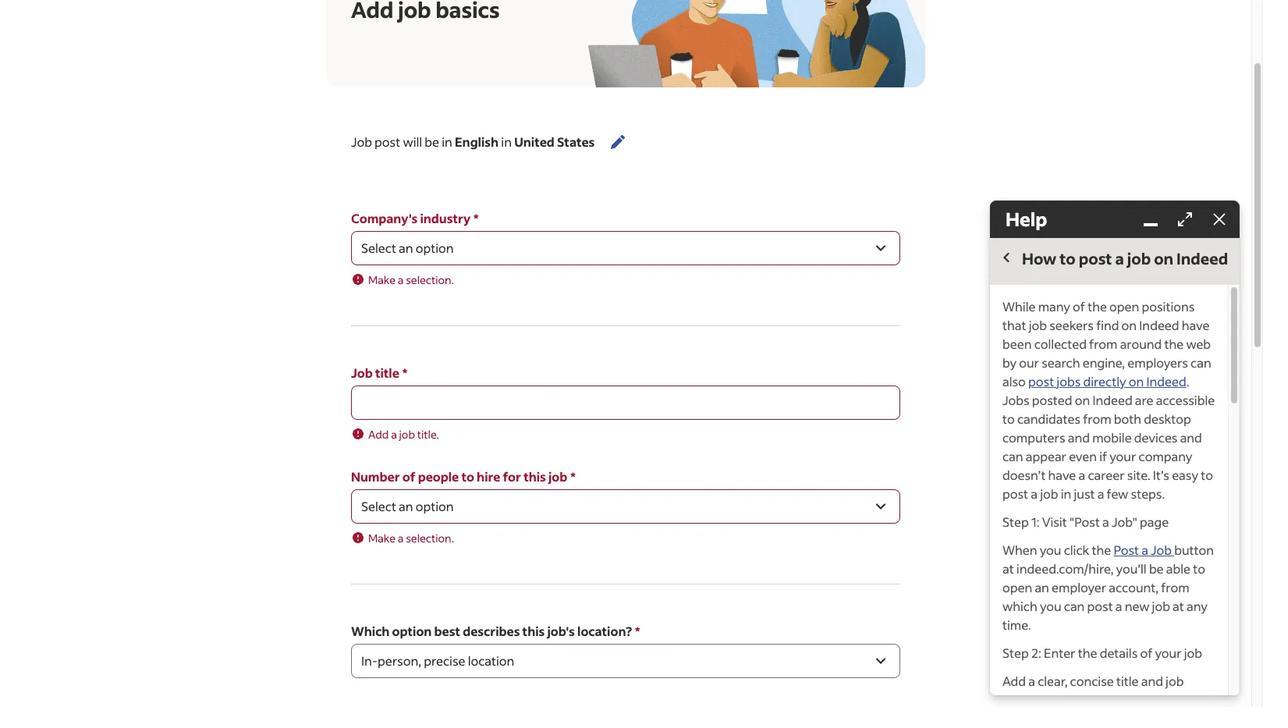 Task type: vqa. For each thing, say whether or not it's contained in the screenshot.
See what's new on the right
no



Task type: locate. For each thing, give the bounding box(es) containing it.
a up the find
[[1116, 248, 1125, 268]]

be right "will"
[[425, 133, 440, 150]]

title inside 'add a clear, concise title and job description, as well as the location o'
[[1117, 673, 1139, 689]]

that
[[1003, 317, 1027, 333]]

job up "visit"
[[1041, 485, 1059, 502]]

make a selection. down the people
[[368, 531, 454, 546]]

* up add a job title.
[[403, 365, 408, 381]]

can inside . jobs posted on indeed are accessible to candidates from both desktop computers and mobile devices and can appear even if your company doesn't have a career site. it's easy to post a job in just a few steps.
[[1003, 448, 1024, 464]]

open up the find
[[1110, 298, 1140, 314]]

* right industry
[[474, 210, 479, 226]]

0 vertical spatial step
[[1003, 514, 1029, 530]]

step left 1:
[[1003, 514, 1029, 530]]

are
[[1136, 392, 1154, 408]]

location down describes
[[468, 653, 515, 669]]

a right post
[[1142, 542, 1149, 558]]

you inside button at indeed.com/hire, you'll be able to open an employer account, from which you can post a new job at any time.
[[1041, 598, 1062, 614]]

location inside dropdown button
[[468, 653, 515, 669]]

concise
[[1071, 673, 1115, 689]]

1 vertical spatial error image
[[351, 427, 365, 441]]

1 vertical spatial at
[[1173, 598, 1185, 614]]

minimize image
[[1142, 210, 1161, 229]]

1 vertical spatial title
[[1117, 673, 1139, 689]]

add up number
[[368, 427, 389, 442]]

can up doesn't
[[1003, 448, 1024, 464]]

job
[[1128, 248, 1152, 268], [1029, 317, 1048, 333], [399, 427, 415, 442], [549, 468, 568, 485], [1041, 485, 1059, 502], [1153, 598, 1171, 614], [1185, 645, 1203, 661], [1166, 673, 1185, 689]]

make a selection.
[[368, 272, 454, 287], [368, 531, 454, 546]]

your right if
[[1110, 448, 1137, 464]]

0 vertical spatial error image
[[351, 272, 365, 286]]

0 vertical spatial location
[[468, 653, 515, 669]]

2 vertical spatial error image
[[351, 531, 365, 545]]

can inside while many of the open positions that job seekers find on indeed have been collected from around the web by our search engine, employers can also
[[1191, 354, 1212, 371]]

error image for number of people to hire for this job
[[351, 531, 365, 545]]

career
[[1088, 467, 1125, 483]]

0 horizontal spatial as
[[1074, 691, 1087, 707]]

location inside 'add a clear, concise title and job description, as well as the location o'
[[1152, 691, 1198, 707]]

a down doesn't
[[1031, 485, 1038, 502]]

2 error image from the top
[[351, 427, 365, 441]]

error image down company's
[[351, 272, 365, 286]]

have inside while many of the open positions that job seekers find on indeed have been collected from around the web by our search engine, employers can also
[[1182, 317, 1210, 333]]

indeed down positions
[[1140, 317, 1180, 333]]

job right for
[[549, 468, 568, 485]]

indeed down employers
[[1147, 373, 1187, 389]]

1 vertical spatial location
[[1152, 691, 1198, 707]]

you up indeed.com/hire,
[[1040, 542, 1062, 558]]

a left new
[[1116, 598, 1123, 614]]

job right the that at the top right of page
[[1029, 317, 1048, 333]]

*
[[474, 210, 479, 226], [403, 365, 408, 381], [571, 468, 576, 485], [635, 623, 640, 639]]

1 vertical spatial your
[[1156, 645, 1182, 661]]

while many of the open positions that job seekers find on indeed have been collected from around the web by our search engine, employers can also
[[1003, 298, 1212, 389]]

states
[[557, 133, 595, 150]]

in
[[442, 133, 453, 150], [501, 133, 512, 150], [1061, 485, 1072, 502]]

title up add a job title.
[[375, 365, 400, 381]]

1 selection. from the top
[[406, 272, 454, 287]]

0 horizontal spatial and
[[1068, 429, 1090, 446]]

step left 2:
[[1003, 645, 1029, 661]]

and down the desktop
[[1181, 429, 1203, 446]]

on down jobs
[[1075, 392, 1091, 408]]

error image left add a job title.
[[351, 427, 365, 441]]

1 horizontal spatial as
[[1115, 691, 1127, 707]]

job inside 'add a clear, concise title and job description, as well as the location o'
[[1166, 673, 1185, 689]]

1 horizontal spatial title
[[1117, 673, 1139, 689]]

"post
[[1070, 514, 1101, 530]]

have down appear
[[1049, 467, 1077, 483]]

you down an
[[1041, 598, 1062, 614]]

0 vertical spatial open
[[1110, 298, 1140, 314]]

title down details
[[1117, 673, 1139, 689]]

candidates
[[1018, 410, 1081, 427]]

indeed.com/hire,
[[1017, 560, 1114, 577]]

be
[[425, 133, 440, 150], [1150, 560, 1164, 577]]

can
[[1191, 354, 1212, 371], [1003, 448, 1024, 464], [1065, 598, 1085, 614]]

which option best describes this job's location? *
[[351, 623, 640, 639]]

the right well
[[1130, 691, 1149, 707]]

be left able
[[1150, 560, 1164, 577]]

when
[[1003, 542, 1038, 558]]

desktop
[[1145, 410, 1192, 427]]

0 horizontal spatial be
[[425, 133, 440, 150]]

add
[[368, 427, 389, 442], [1003, 673, 1027, 689]]

.
[[1187, 373, 1190, 389]]

2 horizontal spatial and
[[1181, 429, 1203, 446]]

make down number
[[368, 531, 396, 546]]

this right for
[[524, 468, 546, 485]]

jobs
[[1057, 373, 1081, 389]]

a inside 'add a clear, concise title and job description, as well as the location o'
[[1029, 673, 1036, 689]]

2 horizontal spatial in
[[1061, 485, 1072, 502]]

2:
[[1032, 645, 1042, 661]]

from up engine,
[[1090, 336, 1118, 352]]

your
[[1110, 448, 1137, 464], [1156, 645, 1182, 661]]

0 horizontal spatial can
[[1003, 448, 1024, 464]]

make down company's
[[368, 272, 396, 287]]

this left job's
[[523, 623, 545, 639]]

add inside 'add a clear, concise title and job description, as well as the location o'
[[1003, 673, 1027, 689]]

1 you from the top
[[1040, 542, 1062, 558]]

the right enter
[[1079, 645, 1098, 661]]

both
[[1115, 410, 1142, 427]]

at left any
[[1173, 598, 1185, 614]]

post jobs directly on indeed link
[[1029, 373, 1187, 389]]

1 make from the top
[[368, 272, 396, 287]]

the right click
[[1092, 542, 1112, 558]]

account,
[[1109, 579, 1159, 595]]

company's
[[351, 210, 418, 226]]

can down employer
[[1065, 598, 1085, 614]]

1 horizontal spatial can
[[1065, 598, 1085, 614]]

best
[[434, 623, 461, 639]]

the for details
[[1079, 645, 1098, 661]]

2 horizontal spatial can
[[1191, 354, 1212, 371]]

1 vertical spatial add
[[1003, 673, 1027, 689]]

job for job post will be in english in united states
[[351, 133, 372, 150]]

step for step 1: visit "post a job" page
[[1003, 514, 1029, 530]]

2 vertical spatial can
[[1065, 598, 1085, 614]]

add for add a clear, concise title and job description, as well as the location o
[[1003, 673, 1027, 689]]

1 as from the left
[[1074, 691, 1087, 707]]

job down 'step 2: enter the details of your job'
[[1166, 673, 1185, 689]]

to right the how at top right
[[1060, 248, 1076, 268]]

a inside button at indeed.com/hire, you'll be able to open an employer account, from which you can post a new job at any time.
[[1116, 598, 1123, 614]]

0 vertical spatial of
[[1073, 298, 1086, 314]]

1 horizontal spatial open
[[1110, 298, 1140, 314]]

1 vertical spatial be
[[1150, 560, 1164, 577]]

job inside button
[[1128, 248, 1152, 268]]

site.
[[1128, 467, 1151, 483]]

from inside . jobs posted on indeed are accessible to candidates from both desktop computers and mobile devices and can appear even if your company doesn't have a career site. it's easy to post a job in just a few steps.
[[1084, 410, 1112, 427]]

at down when
[[1003, 560, 1015, 577]]

1 vertical spatial you
[[1041, 598, 1062, 614]]

as right well
[[1115, 691, 1127, 707]]

in left the english
[[442, 133, 453, 150]]

0 vertical spatial be
[[425, 133, 440, 150]]

be inside button at indeed.com/hire, you'll be able to open an employer account, from which you can post a new job at any time.
[[1150, 560, 1164, 577]]

1 horizontal spatial have
[[1182, 317, 1210, 333]]

0 horizontal spatial open
[[1003, 579, 1033, 595]]

open
[[1110, 298, 1140, 314], [1003, 579, 1033, 595]]

2 horizontal spatial of
[[1141, 645, 1153, 661]]

job down any
[[1185, 645, 1203, 661]]

how to post a job on indeed button
[[997, 244, 1234, 279]]

0 horizontal spatial title
[[375, 365, 400, 381]]

by
[[1003, 354, 1017, 371]]

1 horizontal spatial be
[[1150, 560, 1164, 577]]

1 make a selection. from the top
[[368, 272, 454, 287]]

error image
[[351, 272, 365, 286], [351, 427, 365, 441], [351, 531, 365, 545]]

on inside . jobs posted on indeed are accessible to candidates from both desktop computers and mobile devices and can appear even if your company doesn't have a career site. it's easy to post a job in just a few steps.
[[1075, 392, 1091, 408]]

to right 'easy'
[[1202, 467, 1214, 483]]

job up add a job title.
[[351, 365, 373, 381]]

employer
[[1052, 579, 1107, 595]]

error image down number
[[351, 531, 365, 545]]

from down able
[[1162, 579, 1190, 595]]

0 vertical spatial selection.
[[406, 272, 454, 287]]

make for number
[[368, 531, 396, 546]]

2 vertical spatial from
[[1162, 579, 1190, 595]]

to down button
[[1194, 560, 1206, 577]]

person,
[[378, 653, 422, 669]]

to left hire
[[462, 468, 475, 485]]

job left "will"
[[351, 133, 372, 150]]

make for company's
[[368, 272, 396, 287]]

collected
[[1035, 336, 1087, 352]]

indeed down close icon
[[1177, 248, 1229, 268]]

job up able
[[1151, 542, 1172, 558]]

open up which
[[1003, 579, 1033, 595]]

on down minimize image
[[1155, 248, 1174, 268]]

job inside . jobs posted on indeed are accessible to candidates from both desktop computers and mobile devices and can appear even if your company doesn't have a career site. it's easy to post a job in just a few steps.
[[1041, 485, 1059, 502]]

from
[[1090, 336, 1118, 352], [1084, 410, 1112, 427], [1162, 579, 1190, 595]]

expand view image
[[1176, 210, 1195, 229]]

and down 'step 2: enter the details of your job'
[[1142, 673, 1164, 689]]

0 vertical spatial add
[[368, 427, 389, 442]]

which
[[1003, 598, 1038, 614]]

post down doesn't
[[1003, 485, 1029, 502]]

1 vertical spatial of
[[403, 468, 416, 485]]

make a selection. down "company's industry *"
[[368, 272, 454, 287]]

in left united
[[501, 133, 512, 150]]

location right well
[[1152, 691, 1198, 707]]

can down web
[[1191, 354, 1212, 371]]

have up web
[[1182, 317, 1210, 333]]

appear
[[1026, 448, 1067, 464]]

you
[[1040, 542, 1062, 558], [1041, 598, 1062, 614]]

job down minimize image
[[1128, 248, 1152, 268]]

people
[[418, 468, 459, 485]]

to down jobs
[[1003, 410, 1015, 427]]

this
[[524, 468, 546, 485], [523, 623, 545, 639]]

1 horizontal spatial add
[[1003, 673, 1027, 689]]

number
[[351, 468, 400, 485]]

1 vertical spatial job
[[351, 365, 373, 381]]

of left the people
[[403, 468, 416, 485]]

1 horizontal spatial of
[[1073, 298, 1086, 314]]

1 horizontal spatial location
[[1152, 691, 1198, 707]]

None field
[[351, 386, 901, 420]]

selection. down "company's industry *"
[[406, 272, 454, 287]]

0 vertical spatial make a selection.
[[368, 272, 454, 287]]

post down employer
[[1088, 598, 1114, 614]]

0 vertical spatial you
[[1040, 542, 1062, 558]]

1 vertical spatial make
[[368, 531, 396, 546]]

0 vertical spatial can
[[1191, 354, 1212, 371]]

0 horizontal spatial location
[[468, 653, 515, 669]]

from up mobile
[[1084, 410, 1112, 427]]

make
[[368, 272, 396, 287], [368, 531, 396, 546]]

2 selection. from the top
[[406, 531, 454, 546]]

to
[[1060, 248, 1076, 268], [1003, 410, 1015, 427], [1202, 467, 1214, 483], [462, 468, 475, 485], [1194, 560, 1206, 577]]

in-person, precise location
[[361, 653, 515, 669]]

a up "description,"
[[1029, 673, 1036, 689]]

1 vertical spatial step
[[1003, 645, 1029, 661]]

1 vertical spatial from
[[1084, 410, 1112, 427]]

0 vertical spatial at
[[1003, 560, 1015, 577]]

1 horizontal spatial your
[[1156, 645, 1182, 661]]

of right details
[[1141, 645, 1153, 661]]

1 vertical spatial have
[[1049, 467, 1077, 483]]

0 vertical spatial job
[[351, 133, 372, 150]]

1 horizontal spatial in
[[501, 133, 512, 150]]

of
[[1073, 298, 1086, 314], [403, 468, 416, 485], [1141, 645, 1153, 661]]

add for add a job title.
[[368, 427, 389, 442]]

your right details
[[1156, 645, 1182, 661]]

1 vertical spatial can
[[1003, 448, 1024, 464]]

devices
[[1135, 429, 1178, 446]]

0 horizontal spatial have
[[1049, 467, 1077, 483]]

button at indeed.com/hire, you'll be able to open an employer account, from which you can post a new job at any time.
[[1003, 542, 1215, 633]]

2 you from the top
[[1041, 598, 1062, 614]]

on right the find
[[1122, 317, 1137, 333]]

1 horizontal spatial at
[[1173, 598, 1185, 614]]

post
[[1114, 542, 1140, 558]]

in left just
[[1061, 485, 1072, 502]]

have
[[1182, 317, 1210, 333], [1049, 467, 1077, 483]]

1 horizontal spatial and
[[1142, 673, 1164, 689]]

on
[[1155, 248, 1174, 268], [1122, 317, 1137, 333], [1129, 373, 1145, 389], [1075, 392, 1091, 408]]

job inside button at indeed.com/hire, you'll be able to open an employer account, from which you can post a new job at any time.
[[1153, 598, 1171, 614]]

selection. for of
[[406, 531, 454, 546]]

1 step from the top
[[1003, 514, 1029, 530]]

as
[[1074, 691, 1087, 707], [1115, 691, 1127, 707]]

a
[[1116, 248, 1125, 268], [398, 272, 404, 287], [391, 427, 397, 442], [1079, 467, 1086, 483], [1031, 485, 1038, 502], [1098, 485, 1105, 502], [1103, 514, 1110, 530], [398, 531, 404, 546], [1142, 542, 1149, 558], [1116, 598, 1123, 614], [1029, 673, 1036, 689]]

add up "description,"
[[1003, 673, 1027, 689]]

post right the how at top right
[[1079, 248, 1113, 268]]

job right new
[[1153, 598, 1171, 614]]

0 vertical spatial have
[[1182, 317, 1210, 333]]

job for job title *
[[351, 365, 373, 381]]

2 step from the top
[[1003, 645, 1029, 661]]

of up seekers
[[1073, 298, 1086, 314]]

title
[[375, 365, 400, 381], [1117, 673, 1139, 689]]

as left well
[[1074, 691, 1087, 707]]

0 vertical spatial make
[[368, 272, 396, 287]]

and inside 'add a clear, concise title and job description, as well as the location o'
[[1142, 673, 1164, 689]]

description,
[[1003, 691, 1071, 707]]

0 vertical spatial from
[[1090, 336, 1118, 352]]

0 vertical spatial your
[[1110, 448, 1137, 464]]

add a clear, concise title and job description, as well as the location o
[[1003, 673, 1215, 707]]

the up the find
[[1088, 298, 1108, 314]]

0 horizontal spatial add
[[368, 427, 389, 442]]

1 vertical spatial make a selection.
[[368, 531, 454, 546]]

doesn't
[[1003, 467, 1046, 483]]

1 vertical spatial selection.
[[406, 531, 454, 546]]

1 vertical spatial open
[[1003, 579, 1033, 595]]

indeed down post jobs directly on indeed
[[1093, 392, 1133, 408]]

indeed
[[1177, 248, 1229, 268], [1140, 317, 1180, 333], [1147, 373, 1187, 389], [1093, 392, 1133, 408]]

2 make from the top
[[368, 531, 396, 546]]

a down even
[[1079, 467, 1086, 483]]

and
[[1068, 429, 1090, 446], [1181, 429, 1203, 446], [1142, 673, 1164, 689]]

and up even
[[1068, 429, 1090, 446]]

0 horizontal spatial your
[[1110, 448, 1137, 464]]

selection. down the people
[[406, 531, 454, 546]]

in inside . jobs posted on indeed are accessible to candidates from both desktop computers and mobile devices and can appear even if your company doesn't have a career site. it's easy to post a job in just a few steps.
[[1061, 485, 1072, 502]]

3 error image from the top
[[351, 531, 365, 545]]

2 make a selection. from the top
[[368, 531, 454, 546]]



Task type: describe. For each thing, give the bounding box(es) containing it.
a left title.
[[391, 427, 397, 442]]

open inside while many of the open positions that job seekers find on indeed have been collected from around the web by our search engine, employers can also
[[1110, 298, 1140, 314]]

our
[[1020, 354, 1040, 371]]

of inside while many of the open positions that job seekers find on indeed have been collected from around the web by our search engine, employers can also
[[1073, 298, 1086, 314]]

company's industry *
[[351, 210, 479, 226]]

even
[[1070, 448, 1098, 464]]

page
[[1141, 514, 1170, 530]]

* up the in-person, precise location dropdown button
[[635, 623, 640, 639]]

time.
[[1003, 617, 1032, 633]]

engine,
[[1083, 354, 1126, 371]]

also
[[1003, 373, 1026, 389]]

company
[[1139, 448, 1193, 464]]

post inside button
[[1079, 248, 1113, 268]]

computers
[[1003, 429, 1066, 446]]

. jobs posted on indeed are accessible to candidates from both desktop computers and mobile devices and can appear even if your company doesn't have a career site. it's easy to post a job in just a few steps.
[[1003, 373, 1216, 502]]

an
[[1035, 579, 1050, 595]]

clear,
[[1038, 673, 1068, 689]]

1:
[[1032, 514, 1040, 530]]

1 vertical spatial this
[[523, 623, 545, 639]]

option
[[392, 623, 432, 639]]

make a selection. for of
[[368, 531, 454, 546]]

when you click the post a job
[[1003, 542, 1175, 558]]

open inside button at indeed.com/hire, you'll be able to open an employer account, from which you can post a new job at any time.
[[1003, 579, 1033, 595]]

indeed inside . jobs posted on indeed are accessible to candidates from both desktop computers and mobile devices and can appear even if your company doesn't have a career site. it's easy to post a job in just a few steps.
[[1093, 392, 1133, 408]]

have inside . jobs posted on indeed are accessible to candidates from both desktop computers and mobile devices and can appear even if your company doesn't have a career site. it's easy to post a job in just a few steps.
[[1049, 467, 1077, 483]]

indeed inside while many of the open positions that job seekers find on indeed have been collected from around the web by our search engine, employers can also
[[1140, 317, 1180, 333]]

a down number
[[398, 531, 404, 546]]

job title *
[[351, 365, 408, 381]]

how to post a job on indeed
[[1023, 248, 1229, 268]]

while
[[1003, 298, 1036, 314]]

steps.
[[1132, 485, 1166, 502]]

few
[[1107, 485, 1129, 502]]

job post language or country image
[[609, 133, 628, 151]]

location?
[[578, 623, 632, 639]]

0 vertical spatial title
[[375, 365, 400, 381]]

add a job title.
[[368, 427, 439, 442]]

to inside button
[[1060, 248, 1076, 268]]

the left web
[[1165, 336, 1184, 352]]

on inside button
[[1155, 248, 1174, 268]]

find
[[1097, 317, 1120, 333]]

english
[[455, 133, 499, 150]]

seekers
[[1050, 317, 1094, 333]]

click
[[1064, 542, 1090, 558]]

it's
[[1154, 467, 1170, 483]]

post a job link
[[1114, 542, 1175, 558]]

close image
[[1211, 210, 1229, 229]]

accessible
[[1157, 392, 1216, 408]]

enter
[[1044, 645, 1076, 661]]

well
[[1089, 691, 1112, 707]]

which
[[351, 623, 390, 639]]

employers
[[1128, 354, 1189, 371]]

hire
[[477, 468, 501, 485]]

make a selection. for industry
[[368, 272, 454, 287]]

1 error image from the top
[[351, 272, 365, 286]]

a inside button
[[1116, 248, 1125, 268]]

been
[[1003, 336, 1032, 352]]

many
[[1039, 298, 1071, 314]]

button
[[1175, 542, 1215, 558]]

from inside button at indeed.com/hire, you'll be able to open an employer account, from which you can post a new job at any time.
[[1162, 579, 1190, 595]]

0 horizontal spatial at
[[1003, 560, 1015, 577]]

number of people to hire for this job *
[[351, 468, 576, 485]]

the inside 'add a clear, concise title and job description, as well as the location o'
[[1130, 691, 1149, 707]]

post up posted
[[1029, 373, 1055, 389]]

just
[[1074, 485, 1096, 502]]

can inside button at indeed.com/hire, you'll be able to open an employer account, from which you can post a new job at any time.
[[1065, 598, 1085, 614]]

a down "company's industry *"
[[398, 272, 404, 287]]

will
[[403, 133, 422, 150]]

2 vertical spatial job
[[1151, 542, 1172, 558]]

job"
[[1112, 514, 1138, 530]]

any
[[1187, 598, 1208, 614]]

web
[[1187, 336, 1212, 352]]

post jobs directly on indeed
[[1029, 373, 1187, 389]]

job left title.
[[399, 427, 415, 442]]

precise
[[424, 653, 466, 669]]

0 horizontal spatial in
[[442, 133, 453, 150]]

job post will be in english in united states
[[351, 133, 595, 150]]

from inside while many of the open positions that job seekers find on indeed have been collected from around the web by our search engine, employers can also
[[1090, 336, 1118, 352]]

post inside . jobs posted on indeed are accessible to candidates from both desktop computers and mobile devices and can appear even if your company doesn't have a career site. it's easy to post a job in just a few steps.
[[1003, 485, 1029, 502]]

easy
[[1173, 467, 1199, 483]]

if
[[1100, 448, 1108, 464]]

describes
[[463, 623, 520, 639]]

on inside while many of the open positions that job seekers find on indeed have been collected from around the web by our search engine, employers can also
[[1122, 317, 1137, 333]]

the for post
[[1092, 542, 1112, 558]]

on up are
[[1129, 373, 1145, 389]]

step 2: enter the details of your job
[[1003, 645, 1203, 661]]

* right for
[[571, 468, 576, 485]]

for
[[503, 468, 521, 485]]

help
[[1006, 207, 1048, 231]]

around
[[1121, 336, 1163, 352]]

mobile
[[1093, 429, 1132, 446]]

0 horizontal spatial of
[[403, 468, 416, 485]]

2 as from the left
[[1115, 691, 1127, 707]]

job's
[[548, 623, 575, 639]]

to inside button at indeed.com/hire, you'll be able to open an employer account, from which you can post a new job at any time.
[[1194, 560, 1206, 577]]

the for open
[[1088, 298, 1108, 314]]

visit
[[1043, 514, 1068, 530]]

0 vertical spatial this
[[524, 468, 546, 485]]

directly
[[1084, 373, 1127, 389]]

your inside . jobs posted on indeed are accessible to candidates from both desktop computers and mobile devices and can appear even if your company doesn't have a career site. it's easy to post a job in just a few steps.
[[1110, 448, 1137, 464]]

positions
[[1142, 298, 1195, 314]]

industry
[[420, 210, 471, 226]]

post inside button at indeed.com/hire, you'll be able to open an employer account, from which you can post a new job at any time.
[[1088, 598, 1114, 614]]

indeed inside button
[[1177, 248, 1229, 268]]

error image for job title
[[351, 427, 365, 441]]

details
[[1100, 645, 1138, 661]]

post left "will"
[[375, 133, 401, 150]]

jobs
[[1003, 392, 1030, 408]]

you'll
[[1117, 560, 1147, 577]]

title.
[[417, 427, 439, 442]]

search
[[1042, 354, 1081, 371]]

a left job"
[[1103, 514, 1110, 530]]

2 vertical spatial of
[[1141, 645, 1153, 661]]

how
[[1023, 248, 1057, 268]]

step 1: visit "post a job" page
[[1003, 514, 1170, 530]]

in-
[[361, 653, 378, 669]]

united
[[515, 133, 555, 150]]

new
[[1125, 598, 1150, 614]]

job inside while many of the open positions that job seekers find on indeed have been collected from around the web by our search engine, employers can also
[[1029, 317, 1048, 333]]

selection. for industry
[[406, 272, 454, 287]]

a right just
[[1098, 485, 1105, 502]]

step for step 2: enter the details of your job
[[1003, 645, 1029, 661]]



